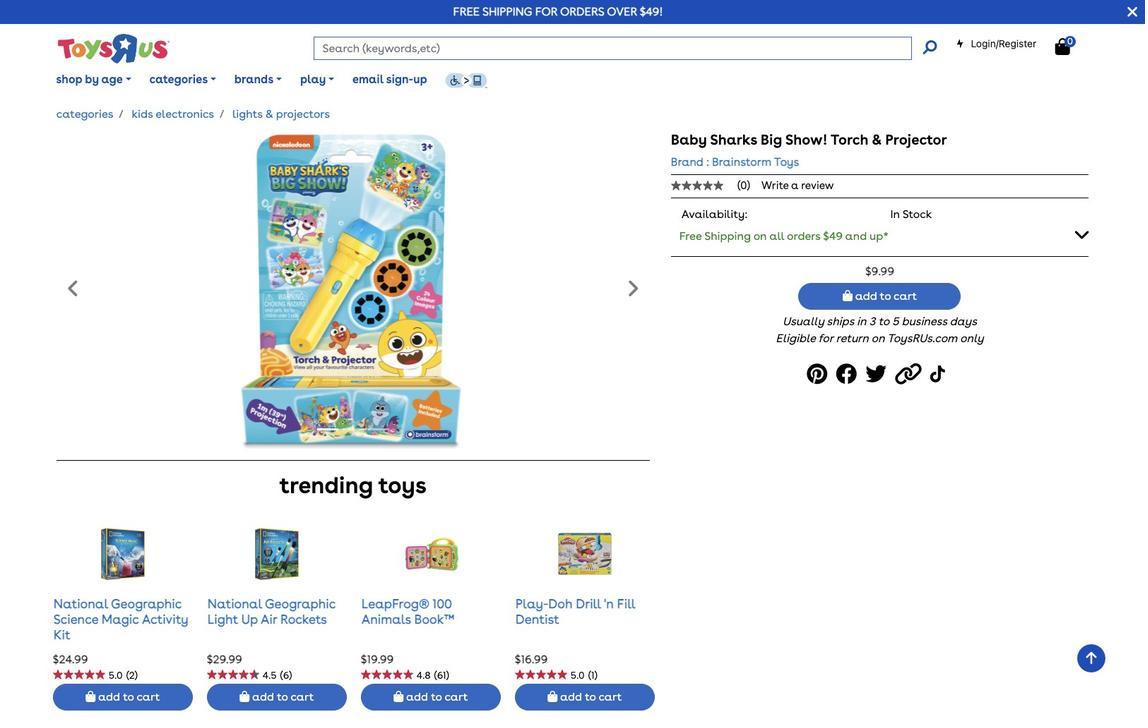 Task type: locate. For each thing, give the bounding box(es) containing it.
to right 3 at the right of the page
[[878, 315, 889, 329]]

shop by age button
[[47, 62, 140, 97]]

0 horizontal spatial &
[[265, 107, 273, 121]]

electronics
[[156, 107, 214, 121]]

categories for categories dropdown button
[[149, 73, 208, 86]]

menu bar
[[47, 55, 1145, 105]]

add to cart
[[853, 290, 917, 303], [96, 691, 160, 704], [250, 691, 314, 704], [404, 691, 468, 704], [558, 691, 622, 704]]

up
[[413, 73, 427, 86]]

0 link
[[1055, 36, 1084, 56]]

create a pinterest pin for baby sharks big show! torch & projector image
[[807, 359, 832, 391]]

kids electronics
[[132, 107, 214, 121]]

email sign-up
[[353, 73, 427, 86]]

to down (6)
[[277, 691, 288, 704]]

shopping bag image down $29.99 in the bottom of the page
[[240, 691, 250, 703]]

categories up "kids electronics" link
[[149, 73, 208, 86]]

national
[[54, 597, 108, 612], [208, 597, 262, 612]]

5.0 left '(2)'
[[109, 671, 123, 682]]

add to cart down '(2)'
[[96, 691, 160, 704]]

add to cart down 4.8 (61)
[[404, 691, 468, 704]]

2 5.0 from the left
[[571, 671, 585, 682]]

0 horizontal spatial geographic
[[111, 597, 182, 612]]

toys
[[774, 155, 799, 169]]

$24.99
[[53, 654, 88, 667]]

geographic up rockets
[[265, 597, 336, 612]]

eligible
[[776, 332, 816, 346]]

on down 3 at the right of the page
[[871, 332, 885, 346]]

toys
[[378, 472, 427, 499]]

(0)
[[737, 179, 750, 192]]

baby sharks big show! torch & projector image number null image
[[194, 131, 512, 449]]

$49!
[[640, 5, 663, 18]]

usually
[[783, 315, 824, 329]]

1 vertical spatial &
[[872, 131, 882, 148]]

on
[[753, 230, 767, 243], [871, 332, 885, 346]]

shopping bag image down $16.99
[[548, 691, 558, 703]]

add down 4.5
[[252, 691, 274, 704]]

1 horizontal spatial 5.0
[[571, 671, 585, 682]]

trending
[[280, 472, 373, 499]]

projector
[[885, 131, 947, 148]]

shopping bag image right login/register
[[1055, 38, 1070, 55]]

1 geographic from the left
[[111, 597, 182, 612]]

sharks
[[710, 131, 757, 148]]

toys r us image
[[56, 33, 169, 65]]

national geographic light up air rockets
[[208, 597, 336, 627]]

0 vertical spatial shopping bag image
[[843, 290, 853, 302]]

free shipping for orders over $49!
[[453, 5, 663, 18]]

lights & projectors
[[232, 107, 330, 121]]

national geographic light up air rockets link
[[208, 597, 336, 627]]

free
[[453, 5, 480, 18]]

4.5
[[263, 671, 277, 682]]

Enter Keyword or Item No. search field
[[313, 37, 912, 60]]

& inside baby sharks big show! torch & projector brand : brainstorm toys
[[872, 131, 882, 148]]

fill
[[617, 597, 635, 612]]

doh
[[548, 597, 573, 612]]

1 horizontal spatial &
[[872, 131, 882, 148]]

geographic inside national geographic light up air rockets
[[265, 597, 336, 612]]

geographic for air
[[265, 597, 336, 612]]

add down 5.0 (2)
[[98, 691, 120, 704]]

cart
[[894, 290, 917, 303], [137, 691, 160, 704], [291, 691, 314, 704], [445, 691, 468, 704], [599, 691, 622, 704]]

lights & projectors link
[[232, 107, 330, 121]]

categories down shop by age
[[56, 107, 113, 121]]

to down $9.99
[[880, 290, 891, 303]]

add to cart down (6)
[[250, 691, 314, 704]]

1 horizontal spatial categories
[[149, 73, 208, 86]]

add to cart for national geographic science magic activity kit
[[96, 691, 160, 704]]

on inside usually ships in 3 to 5 business days eligible for return on toysrus.com only
[[871, 332, 885, 346]]

to down (1) on the right of the page
[[585, 691, 596, 704]]

national geographic science magic activity kit link
[[54, 597, 188, 643]]

add down 5.0 (1)
[[560, 691, 582, 704]]

add for national geographic science magic activity kit
[[98, 691, 120, 704]]

to for national geographic light up air rockets
[[277, 691, 288, 704]]

to down 4.8 (61)
[[431, 691, 442, 704]]

add to cart for play-doh drill 'n fill dentist
[[558, 691, 622, 704]]

&
[[265, 107, 273, 121], [872, 131, 882, 148]]

shopping bag image inside 0 link
[[1055, 38, 1070, 55]]

a
[[791, 179, 799, 192]]

shopping bag image
[[843, 290, 853, 302], [548, 691, 558, 703]]

1 vertical spatial on
[[871, 332, 885, 346]]

shopping bag image
[[1055, 38, 1070, 55], [86, 691, 96, 703], [240, 691, 250, 703], [394, 691, 404, 703]]

copy a link to baby sharks big show! torch & projector image
[[895, 359, 926, 391]]

national up light
[[208, 597, 262, 612]]

1 5.0 from the left
[[109, 671, 123, 682]]

sign-
[[386, 73, 413, 86]]

add to cart button down 4.5 (6)
[[207, 684, 347, 711]]

2 geographic from the left
[[265, 597, 336, 612]]

menu bar containing shop by age
[[47, 55, 1145, 105]]

1 vertical spatial categories
[[56, 107, 113, 121]]

brand
[[671, 155, 703, 169]]

write a review
[[761, 179, 834, 192]]

shopping bag image down '$24.99'
[[86, 691, 96, 703]]

& right lights
[[265, 107, 273, 121]]

None search field
[[313, 37, 937, 60]]

4.8
[[417, 671, 431, 682]]

free
[[679, 230, 702, 243]]

magic
[[102, 612, 139, 627]]

2 national from the left
[[208, 597, 262, 612]]

add down 4.8
[[406, 691, 428, 704]]

0 horizontal spatial 5.0
[[109, 671, 123, 682]]

0 horizontal spatial on
[[753, 230, 767, 243]]

0 horizontal spatial national
[[54, 597, 108, 612]]

national up science
[[54, 597, 108, 612]]

5.0 (2)
[[109, 671, 138, 682]]

add for leapfrog® 100 animals book™
[[406, 691, 428, 704]]

5.0 left (1) on the right of the page
[[571, 671, 585, 682]]

categories inside dropdown button
[[149, 73, 208, 86]]

shopping bag image down $19.99
[[394, 691, 404, 703]]

categories button
[[140, 62, 225, 97]]

free shipping for orders over $49! link
[[453, 5, 663, 18]]

0 vertical spatial &
[[265, 107, 273, 121]]

add to cart down (1) on the right of the page
[[558, 691, 622, 704]]

$29.99
[[207, 654, 242, 667]]

categories for categories link
[[56, 107, 113, 121]]

1 horizontal spatial geographic
[[265, 597, 336, 612]]

in
[[890, 208, 900, 221]]

big
[[761, 131, 782, 148]]

1 national from the left
[[54, 597, 108, 612]]

(2)
[[126, 671, 138, 682]]

cart for national geographic light up air rockets
[[291, 691, 314, 704]]

animals
[[362, 612, 411, 627]]

1 vertical spatial shopping bag image
[[548, 691, 558, 703]]

add to cart button down $9.99
[[799, 283, 961, 310]]

geographic up activity
[[111, 597, 182, 612]]

to for national geographic science magic activity kit
[[123, 691, 134, 704]]

0 vertical spatial on
[[753, 230, 767, 243]]

& right torch
[[872, 131, 882, 148]]

to
[[880, 290, 891, 303], [878, 315, 889, 329], [123, 691, 134, 704], [277, 691, 288, 704], [431, 691, 442, 704], [585, 691, 596, 704]]

share a link to baby sharks big show! torch & projector on twitter image
[[866, 359, 891, 391]]

days
[[950, 315, 977, 329]]

free shipping on all orders $49 and up* button
[[671, 220, 1089, 251]]

add to cart down $9.99
[[853, 290, 917, 303]]

to down '(2)'
[[123, 691, 134, 704]]

geographic inside national geographic science magic activity kit
[[111, 597, 182, 612]]

$19.99
[[361, 654, 394, 667]]

'n
[[604, 597, 614, 612]]

in stock
[[890, 208, 932, 221]]

add
[[855, 290, 877, 303], [98, 691, 120, 704], [252, 691, 274, 704], [406, 691, 428, 704], [560, 691, 582, 704]]

tiktok image
[[930, 359, 948, 391]]

brand : brainstorm toys link
[[671, 154, 799, 171]]

national for light
[[208, 597, 262, 612]]

cart for play-doh drill 'n fill dentist
[[599, 691, 622, 704]]

national inside national geographic light up air rockets
[[208, 597, 262, 612]]

shopping bag image for national geographic science magic activity kit
[[86, 691, 96, 703]]

play-doh drill 'n fill dentist link
[[516, 597, 635, 627]]

add to cart button down 4.8 (61)
[[361, 684, 501, 711]]

1 horizontal spatial on
[[871, 332, 885, 346]]

free shipping on all orders $49 and up*
[[679, 230, 889, 243]]

availability:
[[682, 208, 748, 221]]

0 vertical spatial categories
[[149, 73, 208, 86]]

shopping bag image up ships
[[843, 290, 853, 302]]

add to cart button down 5.0 (1)
[[515, 684, 655, 711]]

0
[[1067, 36, 1073, 46]]

orders
[[560, 5, 604, 18]]

add to cart button
[[799, 283, 961, 310], [53, 684, 193, 711], [207, 684, 347, 711], [361, 684, 501, 711], [515, 684, 655, 711]]

add to cart button down 5.0 (2)
[[53, 684, 193, 711]]

national inside national geographic science magic activity kit
[[54, 597, 108, 612]]

science
[[54, 612, 98, 627]]

lights
[[232, 107, 263, 121]]

return
[[836, 332, 869, 346]]

on left all
[[753, 230, 767, 243]]

to for leapfrog® 100 animals book™
[[431, 691, 442, 704]]

shop
[[56, 73, 82, 86]]

1 horizontal spatial national
[[208, 597, 262, 612]]

kids
[[132, 107, 153, 121]]

$49
[[823, 230, 843, 243]]

add to cart for leapfrog® 100 animals book™
[[404, 691, 468, 704]]

cart for leapfrog® 100 animals book™
[[445, 691, 468, 704]]

0 horizontal spatial categories
[[56, 107, 113, 121]]



Task type: vqa. For each thing, say whether or not it's contained in the screenshot.
shopping bag image to the right
yes



Task type: describe. For each thing, give the bounding box(es) containing it.
trending toys
[[280, 472, 427, 499]]

for
[[535, 5, 558, 18]]

0 horizontal spatial shopping bag image
[[548, 691, 558, 703]]

up
[[241, 612, 258, 627]]

this icon serves as a link to download the essential accessibility assistive technology app for individuals with physical disabilities. it is featured as part of our commitment to diversity and inclusion. image
[[445, 73, 488, 88]]

on inside dropdown button
[[753, 230, 767, 243]]

share baby sharks big show! torch & projector on facebook image
[[836, 359, 861, 391]]

air
[[261, 612, 277, 627]]

play
[[300, 73, 326, 86]]

national for science
[[54, 597, 108, 612]]

add up in
[[855, 290, 877, 303]]

email sign-up link
[[343, 62, 436, 97]]

email
[[353, 73, 383, 86]]

activity
[[142, 612, 188, 627]]

by
[[85, 73, 99, 86]]

login/register button
[[956, 37, 1036, 51]]

orders
[[787, 230, 821, 243]]

age
[[101, 73, 123, 86]]

$9.99
[[865, 265, 894, 278]]

up*
[[870, 230, 889, 243]]

5.0 for dentist
[[571, 671, 585, 682]]

write
[[761, 179, 789, 192]]

add for national geographic light up air rockets
[[252, 691, 274, 704]]

rockets
[[280, 612, 327, 627]]

play-doh drill 'n fill dentist image
[[556, 519, 614, 590]]

in
[[857, 315, 866, 329]]

leapfrog® 100 animals book™ link
[[362, 597, 454, 627]]

leapfrog®
[[362, 597, 429, 612]]

add for play-doh drill 'n fill dentist
[[560, 691, 582, 704]]

show!
[[785, 131, 828, 148]]

torch
[[831, 131, 868, 148]]

brands
[[234, 73, 274, 86]]

to for play-doh drill 'n fill dentist
[[585, 691, 596, 704]]

only
[[960, 332, 984, 346]]

5
[[892, 315, 899, 329]]

to inside usually ships in 3 to 5 business days eligible for return on toysrus.com only
[[878, 315, 889, 329]]

1 horizontal spatial shopping bag image
[[843, 290, 853, 302]]

leapfrog® 100 animals book™ image
[[402, 519, 460, 590]]

national geographic science magic activity kit image
[[94, 519, 152, 590]]

ships
[[827, 315, 854, 329]]

geographic for activity
[[111, 597, 182, 612]]

shopping bag image for national geographic light up air rockets
[[240, 691, 250, 703]]

add to cart for national geographic light up air rockets
[[250, 691, 314, 704]]

close button image
[[1128, 4, 1137, 20]]

4.5 (6)
[[263, 671, 292, 682]]

stock
[[903, 208, 932, 221]]

baby sharks big show! torch & projector brand : brainstorm toys
[[671, 131, 947, 169]]

usually ships in 3 to 5 business days eligible for return on toysrus.com only
[[776, 315, 984, 346]]

3
[[869, 315, 875, 329]]

play-
[[516, 597, 548, 612]]

over
[[607, 5, 637, 18]]

business
[[902, 315, 947, 329]]

shopping bag image for leapfrog® 100 animals book™
[[394, 691, 404, 703]]

drill
[[576, 597, 601, 612]]

national geographic light up air rockets image
[[248, 519, 306, 590]]

4.8 (61)
[[417, 671, 449, 682]]

light
[[208, 612, 238, 627]]

5.0 (1)
[[571, 671, 597, 682]]

5.0 for kit
[[109, 671, 123, 682]]

brands button
[[225, 62, 291, 97]]

toysrus.com
[[887, 332, 957, 346]]

add to cart button for national geographic science magic activity kit
[[53, 684, 193, 711]]

shop by age
[[56, 73, 123, 86]]

projectors
[[276, 107, 330, 121]]

$16.99
[[515, 654, 548, 667]]

write a review button
[[761, 179, 834, 192]]

add to cart button for national geographic light up air rockets
[[207, 684, 347, 711]]

leapfrog® 100 animals book™
[[362, 597, 454, 627]]

and
[[845, 230, 867, 243]]

review
[[801, 179, 834, 192]]

kids electronics link
[[132, 107, 214, 121]]

(6)
[[280, 671, 292, 682]]

add to cart button for leapfrog® 100 animals book™
[[361, 684, 501, 711]]

for
[[818, 332, 833, 346]]

dentist
[[516, 612, 559, 627]]

national geographic science magic activity kit
[[54, 597, 188, 643]]

shipping
[[482, 5, 532, 18]]

brainstorm
[[712, 155, 772, 169]]

(61)
[[434, 671, 449, 682]]

play button
[[291, 62, 343, 97]]

(1)
[[588, 671, 597, 682]]

:
[[706, 155, 709, 169]]

(0) button
[[671, 179, 761, 192]]

play-doh drill 'n fill dentist
[[516, 597, 635, 627]]

shipping
[[704, 230, 751, 243]]

login/register
[[971, 37, 1036, 49]]

add to cart button for play-doh drill 'n fill dentist
[[515, 684, 655, 711]]

kit
[[54, 628, 70, 643]]

categories link
[[56, 107, 113, 121]]

cart for national geographic science magic activity kit
[[137, 691, 160, 704]]



